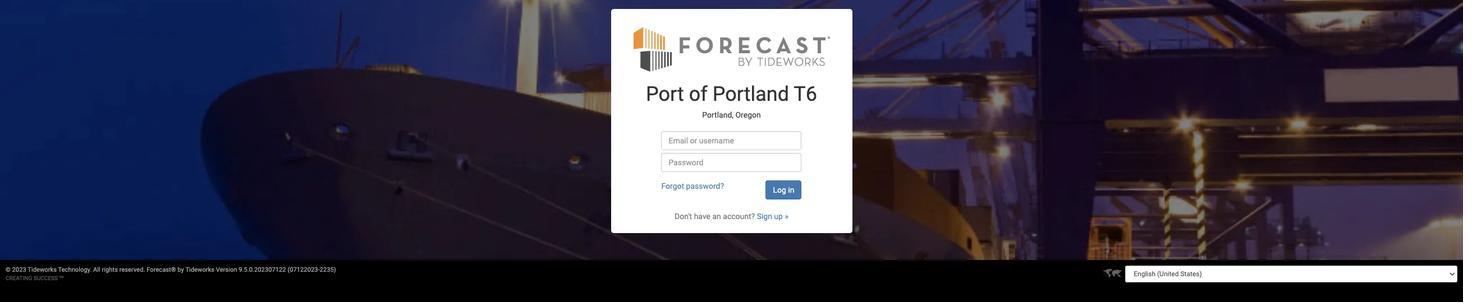 Task type: locate. For each thing, give the bounding box(es) containing it.
Password password field
[[662, 153, 802, 172]]

all
[[93, 267, 100, 274]]

℠
[[59, 276, 64, 282]]

creating
[[6, 276, 32, 282]]

port of portland t6 portland, oregon
[[646, 82, 818, 120]]

sign
[[757, 212, 773, 221]]

technology.
[[58, 267, 92, 274]]

1 tideworks from the left
[[28, 267, 57, 274]]

forgot password? link
[[662, 182, 724, 191]]

log
[[774, 186, 787, 195]]

have
[[694, 212, 711, 221]]

password?
[[687, 182, 724, 191]]

2 tideworks from the left
[[186, 267, 215, 274]]

t6
[[794, 82, 818, 106]]

don't have an account? sign up »
[[675, 212, 789, 221]]

forecast®
[[147, 267, 176, 274]]

portland
[[713, 82, 790, 106]]

tideworks right by
[[186, 267, 215, 274]]

oregon
[[736, 111, 761, 120]]

tideworks up success
[[28, 267, 57, 274]]

tideworks
[[28, 267, 57, 274], [186, 267, 215, 274]]

reserved.
[[119, 267, 145, 274]]

an
[[713, 212, 721, 221]]

0 horizontal spatial tideworks
[[28, 267, 57, 274]]

2023
[[12, 267, 26, 274]]

1 horizontal spatial tideworks
[[186, 267, 215, 274]]

version
[[216, 267, 237, 274]]

forecast® by tideworks image
[[634, 26, 830, 72]]



Task type: describe. For each thing, give the bounding box(es) containing it.
log in button
[[766, 181, 802, 200]]

forgot
[[662, 182, 685, 191]]

rights
[[102, 267, 118, 274]]

don't
[[675, 212, 693, 221]]

forgot password? log in
[[662, 182, 795, 195]]

2235)
[[320, 267, 336, 274]]

© 2023 tideworks technology. all rights reserved. forecast® by tideworks version 9.5.0.202307122 (07122023-2235) creating success ℠
[[6, 267, 336, 282]]

©
[[6, 267, 11, 274]]

by
[[178, 267, 184, 274]]

portland,
[[703, 111, 734, 120]]

port
[[646, 82, 684, 106]]

»
[[785, 212, 789, 221]]

Email or username text field
[[662, 131, 802, 150]]

of
[[689, 82, 708, 106]]

sign up » link
[[757, 212, 789, 221]]

success
[[34, 276, 58, 282]]

(07122023-
[[288, 267, 320, 274]]

up
[[775, 212, 783, 221]]

account?
[[723, 212, 755, 221]]

9.5.0.202307122
[[239, 267, 286, 274]]

in
[[789, 186, 795, 195]]



